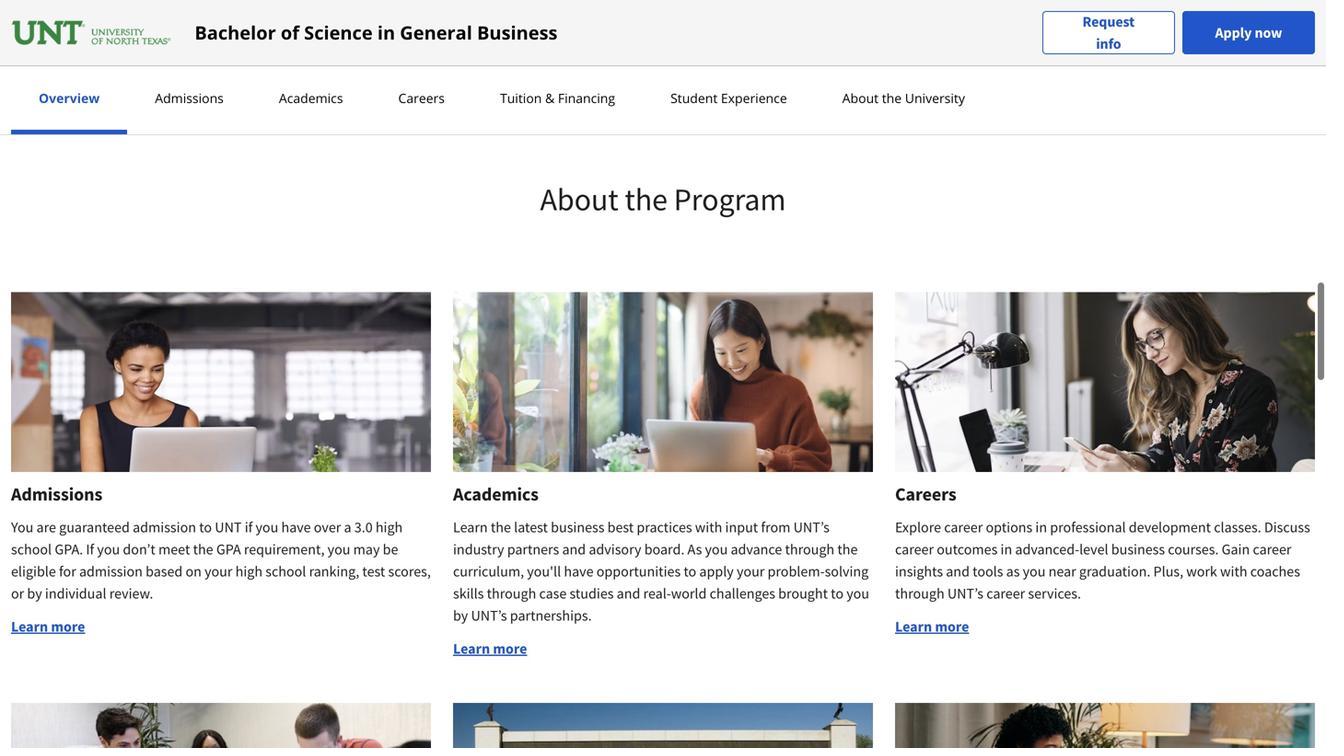 Task type: vqa. For each thing, say whether or not it's contained in the screenshot.
coaches
yes



Task type: describe. For each thing, give the bounding box(es) containing it.
program
[[674, 180, 786, 219]]

apply now
[[1215, 23, 1282, 42]]

over
[[314, 518, 341, 537]]

career up 'outcomes'
[[944, 518, 983, 537]]

real-
[[643, 585, 671, 603]]

practices
[[637, 518, 692, 537]]

about for about the university
[[842, 89, 879, 107]]

tuition & financing link
[[495, 89, 621, 107]]

for
[[59, 563, 76, 581]]

explore
[[895, 518, 941, 537]]

explore career options in professional development classes. discuss career outcomes in advanced-level business courses. gain career insights and tools as you near graduation. plus, work with coaches through unt's career services.
[[895, 518, 1310, 603]]

now
[[1255, 23, 1282, 42]]

0 vertical spatial and
[[562, 540, 586, 559]]

tuition
[[500, 89, 542, 107]]

tuition & financing
[[500, 89, 615, 107]]

0 horizontal spatial careers
[[398, 89, 445, 107]]

through inside explore career options in professional development classes. discuss career outcomes in advanced-level business courses. gain career insights and tools as you near graduation. plus, work with coaches through unt's career services.
[[895, 585, 945, 603]]

latest
[[514, 518, 548, 537]]

0 horizontal spatial school
[[11, 540, 52, 559]]

info
[[1096, 35, 1121, 53]]

career up coaches
[[1253, 540, 1292, 559]]

coaches
[[1250, 563, 1300, 581]]

0 horizontal spatial through
[[487, 585, 536, 603]]

careers link
[[393, 89, 450, 107]]

student
[[671, 89, 718, 107]]

partnerships.
[[510, 607, 592, 625]]

learn more link for careers
[[895, 618, 969, 636]]

classes.
[[1214, 518, 1261, 537]]

work
[[1186, 563, 1217, 581]]

business inside explore career options in professional development classes. discuss career outcomes in advanced-level business courses. gain career insights and tools as you near graduation. plus, work with coaches through unt's career services.
[[1111, 540, 1165, 559]]

advance
[[731, 540, 782, 559]]

student experience
[[671, 89, 787, 107]]

solving
[[825, 563, 869, 581]]

gpa.
[[55, 540, 83, 559]]

plus,
[[1154, 563, 1184, 581]]

and inside explore career options in professional development classes. discuss career outcomes in advanced-level business courses. gain career insights and tools as you near graduation. plus, work with coaches through unt's career services.
[[946, 563, 970, 581]]

in for professional
[[1036, 518, 1047, 537]]

review.
[[109, 585, 153, 603]]

experience
[[721, 89, 787, 107]]

you
[[11, 518, 33, 537]]

advanced-
[[1015, 540, 1079, 559]]

input
[[725, 518, 758, 537]]

your inside you are guaranteed admission to unt if you have over a 3.0 high school gpa. if you don't meet the gpa requirement, you may be eligible for admission based on your high school ranking, test scores, or by individual review.
[[205, 563, 232, 581]]

academics link
[[273, 89, 349, 107]]

unt
[[215, 518, 242, 537]]

request
[[1083, 12, 1135, 31]]

problem-
[[768, 563, 825, 581]]

skills
[[453, 585, 484, 603]]

you are guaranteed admission to unt if you have over a 3.0 high school gpa. if you don't meet the gpa requirement, you may be eligible for admission based on your high school ranking, test scores, or by individual review.
[[11, 518, 431, 603]]

1 horizontal spatial school
[[265, 563, 306, 581]]

courses.
[[1168, 540, 1219, 559]]

learn for careers
[[895, 618, 932, 636]]

about the program
[[540, 180, 786, 219]]

learn for academics
[[453, 640, 490, 658]]

career down explore
[[895, 540, 934, 559]]

graduation.
[[1079, 563, 1151, 581]]

brought
[[778, 585, 828, 603]]

0 vertical spatial admissions
[[155, 89, 224, 107]]

a
[[344, 518, 351, 537]]

are
[[36, 518, 56, 537]]

the for university
[[882, 89, 902, 107]]

learn more link for admissions
[[11, 618, 85, 636]]

challenges
[[710, 585, 775, 603]]

overview link
[[33, 89, 105, 107]]

in for general
[[377, 20, 395, 45]]

bachelor
[[195, 20, 276, 45]]

admissions link
[[149, 89, 229, 107]]

0 vertical spatial admission
[[133, 518, 196, 537]]

apply
[[1215, 23, 1252, 42]]

of
[[281, 20, 299, 45]]

science
[[304, 20, 373, 45]]

insights
[[895, 563, 943, 581]]

the for latest
[[491, 518, 511, 537]]

2 horizontal spatial to
[[831, 585, 844, 603]]

professional
[[1050, 518, 1126, 537]]

0 vertical spatial academics
[[279, 89, 343, 107]]

as
[[1006, 563, 1020, 581]]

1 horizontal spatial and
[[617, 585, 640, 603]]

you'll
[[527, 563, 561, 581]]

3.0
[[354, 518, 373, 537]]

industry
[[453, 540, 504, 559]]

learn more link for academics
[[453, 640, 527, 658]]

individual
[[45, 585, 106, 603]]

board.
[[644, 540, 685, 559]]

apply now button
[[1182, 11, 1315, 54]]

overview
[[39, 89, 100, 107]]

unt's inside explore career options in professional development classes. discuss career outcomes in advanced-level business courses. gain career insights and tools as you near graduation. plus, work with coaches through unt's career services.
[[948, 585, 984, 603]]

1 horizontal spatial unt's
[[794, 518, 830, 537]]

studies
[[570, 585, 614, 603]]

by inside you are guaranteed admission to unt if you have over a 3.0 high school gpa. if you don't meet the gpa requirement, you may be eligible for admission based on your high school ranking, test scores, or by individual review.
[[27, 585, 42, 603]]

based
[[146, 563, 183, 581]]

tools
[[973, 563, 1003, 581]]



Task type: locate. For each thing, give the bounding box(es) containing it.
business inside learn the latest business best practices with input from unt's industry partners and advisory board. as you advance through the curriculum, you'll have opportunities to apply your problem-solving skills through case studies and real-world challenges brought to you by unt's partnerships.
[[551, 518, 605, 537]]

discuss
[[1264, 518, 1310, 537]]

0 horizontal spatial have
[[281, 518, 311, 537]]

learn down or
[[11, 618, 48, 636]]

1 horizontal spatial academics
[[453, 483, 539, 506]]

2 horizontal spatial in
[[1036, 518, 1047, 537]]

partners
[[507, 540, 559, 559]]

career
[[944, 518, 983, 537], [895, 540, 934, 559], [1253, 540, 1292, 559], [987, 585, 1025, 603]]

0 vertical spatial to
[[199, 518, 212, 537]]

unt's down skills
[[471, 607, 507, 625]]

with down gain
[[1220, 563, 1248, 581]]

business up graduation. at the bottom of the page
[[1111, 540, 1165, 559]]

0 vertical spatial high
[[376, 518, 403, 537]]

if
[[245, 518, 253, 537]]

as
[[688, 540, 702, 559]]

0 horizontal spatial about
[[540, 180, 619, 219]]

0 horizontal spatial and
[[562, 540, 586, 559]]

opportunities
[[597, 563, 681, 581]]

high down gpa
[[235, 563, 263, 581]]

advisory
[[589, 540, 641, 559]]

more down partnerships.
[[493, 640, 527, 658]]

options
[[986, 518, 1033, 537]]

learn more link down insights
[[895, 618, 969, 636]]

your down advance
[[737, 563, 765, 581]]

0 vertical spatial about
[[842, 89, 879, 107]]

unt's
[[794, 518, 830, 537], [948, 585, 984, 603], [471, 607, 507, 625]]

the up solving
[[837, 540, 858, 559]]

learn
[[453, 518, 488, 537], [11, 618, 48, 636], [895, 618, 932, 636], [453, 640, 490, 658]]

admission up review.
[[79, 563, 143, 581]]

1 vertical spatial by
[[453, 607, 468, 625]]

academics
[[279, 89, 343, 107], [453, 483, 539, 506]]

0 vertical spatial careers
[[398, 89, 445, 107]]

1 horizontal spatial to
[[684, 563, 696, 581]]

eligible
[[11, 563, 56, 581]]

0 horizontal spatial to
[[199, 518, 212, 537]]

through
[[785, 540, 835, 559], [487, 585, 536, 603], [895, 585, 945, 603]]

may
[[353, 540, 380, 559]]

2 your from the left
[[737, 563, 765, 581]]

to left unt
[[199, 518, 212, 537]]

have
[[281, 518, 311, 537], [564, 563, 594, 581]]

admissions up are on the bottom left
[[11, 483, 102, 506]]

1 your from the left
[[205, 563, 232, 581]]

1 vertical spatial have
[[564, 563, 594, 581]]

0 horizontal spatial in
[[377, 20, 395, 45]]

1 horizontal spatial learn more
[[453, 640, 527, 658]]

business
[[477, 20, 558, 45]]

from
[[761, 518, 791, 537]]

admission
[[133, 518, 196, 537], [79, 563, 143, 581]]

0 horizontal spatial more
[[51, 618, 85, 636]]

the left latest
[[491, 518, 511, 537]]

school down requirement,
[[265, 563, 306, 581]]

through up problem-
[[785, 540, 835, 559]]

you
[[256, 518, 278, 537], [97, 540, 120, 559], [328, 540, 350, 559], [705, 540, 728, 559], [1023, 563, 1046, 581], [847, 585, 869, 603]]

1 vertical spatial and
[[946, 563, 970, 581]]

scores,
[[388, 563, 431, 581]]

request info
[[1083, 12, 1135, 53]]

career down the as
[[987, 585, 1025, 603]]

1 horizontal spatial admissions
[[155, 89, 224, 107]]

academics up latest
[[453, 483, 539, 506]]

outcomes
[[937, 540, 998, 559]]

1 horizontal spatial in
[[1001, 540, 1012, 559]]

have inside learn the latest business best practices with input from unt's industry partners and advisory board. as you advance through the curriculum, you'll have opportunities to apply your problem-solving skills through case studies and real-world challenges brought to you by unt's partnerships.
[[564, 563, 594, 581]]

more for admissions
[[51, 618, 85, 636]]

gpa
[[216, 540, 241, 559]]

1 horizontal spatial learn more link
[[453, 640, 527, 658]]

request info button
[[1042, 11, 1175, 55]]

the
[[882, 89, 902, 107], [625, 180, 668, 219], [491, 518, 511, 537], [193, 540, 213, 559], [837, 540, 858, 559]]

2 horizontal spatial learn more link
[[895, 618, 969, 636]]

level
[[1079, 540, 1108, 559]]

high
[[376, 518, 403, 537], [235, 563, 263, 581]]

1 horizontal spatial your
[[737, 563, 765, 581]]

test
[[362, 563, 385, 581]]

0 vertical spatial with
[[695, 518, 722, 537]]

curriculum,
[[453, 563, 524, 581]]

in down options
[[1001, 540, 1012, 559]]

learn more link down skills
[[453, 640, 527, 658]]

about
[[842, 89, 879, 107], [540, 180, 619, 219]]

2 vertical spatial in
[[1001, 540, 1012, 559]]

1 horizontal spatial business
[[1111, 540, 1165, 559]]

school
[[11, 540, 52, 559], [265, 563, 306, 581]]

1 horizontal spatial have
[[564, 563, 594, 581]]

have up requirement,
[[281, 518, 311, 537]]

learn down skills
[[453, 640, 490, 658]]

you inside explore career options in professional development classes. discuss career outcomes in advanced-level business courses. gain career insights and tools as you near graduation. plus, work with coaches through unt's career services.
[[1023, 563, 1046, 581]]

apply
[[699, 563, 734, 581]]

the left program
[[625, 180, 668, 219]]

1 vertical spatial high
[[235, 563, 263, 581]]

more for careers
[[935, 618, 969, 636]]

careers
[[398, 89, 445, 107], [895, 483, 957, 506]]

2 vertical spatial to
[[831, 585, 844, 603]]

the up on
[[193, 540, 213, 559]]

learn up industry
[[453, 518, 488, 537]]

to inside you are guaranteed admission to unt if you have over a 3.0 high school gpa. if you don't meet the gpa requirement, you may be eligible for admission based on your high school ranking, test scores, or by individual review.
[[199, 518, 212, 537]]

0 horizontal spatial high
[[235, 563, 263, 581]]

0 horizontal spatial your
[[205, 563, 232, 581]]

2 vertical spatial and
[[617, 585, 640, 603]]

1 horizontal spatial through
[[785, 540, 835, 559]]

1 vertical spatial academics
[[453, 483, 539, 506]]

on
[[186, 563, 202, 581]]

bachelor of science in general business
[[195, 20, 558, 45]]

near
[[1049, 563, 1076, 581]]

0 vertical spatial have
[[281, 518, 311, 537]]

0 horizontal spatial with
[[695, 518, 722, 537]]

1 vertical spatial business
[[1111, 540, 1165, 559]]

services.
[[1028, 585, 1081, 603]]

unt's down the tools
[[948, 585, 984, 603]]

1 horizontal spatial with
[[1220, 563, 1248, 581]]

academics down of
[[279, 89, 343, 107]]

0 vertical spatial unt's
[[794, 518, 830, 537]]

admission up meet
[[133, 518, 196, 537]]

2 horizontal spatial more
[[935, 618, 969, 636]]

be
[[383, 540, 398, 559]]

2 horizontal spatial and
[[946, 563, 970, 581]]

in up advanced-
[[1036, 518, 1047, 537]]

0 horizontal spatial business
[[551, 518, 605, 537]]

1 horizontal spatial more
[[493, 640, 527, 658]]

to up world at the bottom
[[684, 563, 696, 581]]

the for program
[[625, 180, 668, 219]]

student experience link
[[665, 89, 793, 107]]

by inside learn the latest business best practices with input from unt's industry partners and advisory board. as you advance through the curriculum, you'll have opportunities to apply your problem-solving skills through case studies and real-world challenges brought to you by unt's partnerships.
[[453, 607, 468, 625]]

learn more down skills
[[453, 640, 527, 658]]

careers down general on the left top
[[398, 89, 445, 107]]

0 horizontal spatial unt's
[[471, 607, 507, 625]]

learn more for admissions
[[11, 618, 85, 636]]

by
[[27, 585, 42, 603], [453, 607, 468, 625]]

requirement,
[[244, 540, 325, 559]]

2 horizontal spatial learn more
[[895, 618, 969, 636]]

and down 'outcomes'
[[946, 563, 970, 581]]

1 vertical spatial in
[[1036, 518, 1047, 537]]

1 horizontal spatial by
[[453, 607, 468, 625]]

learn the latest business best practices with input from unt's industry partners and advisory board. as you advance through the curriculum, you'll have opportunities to apply your problem-solving skills through case studies and real-world challenges brought to you by unt's partnerships.
[[453, 518, 869, 625]]

1 vertical spatial admissions
[[11, 483, 102, 506]]

learn more for academics
[[453, 640, 527, 658]]

high up be
[[376, 518, 403, 537]]

your down gpa
[[205, 563, 232, 581]]

learn more link
[[11, 618, 85, 636], [895, 618, 969, 636], [453, 640, 527, 658]]

1 vertical spatial about
[[540, 180, 619, 219]]

guaranteed
[[59, 518, 130, 537]]

admissions down bachelor
[[155, 89, 224, 107]]

about the university
[[842, 89, 965, 107]]

with up "as"
[[695, 518, 722, 537]]

school up eligible
[[11, 540, 52, 559]]

1 vertical spatial to
[[684, 563, 696, 581]]

unt's right from
[[794, 518, 830, 537]]

0 vertical spatial school
[[11, 540, 52, 559]]

learn more down individual
[[11, 618, 85, 636]]

through down insights
[[895, 585, 945, 603]]

in
[[377, 20, 395, 45], [1036, 518, 1047, 537], [1001, 540, 1012, 559]]

0 vertical spatial business
[[551, 518, 605, 537]]

0 vertical spatial in
[[377, 20, 395, 45]]

careers up explore
[[895, 483, 957, 506]]

about for about the program
[[540, 180, 619, 219]]

learn more for careers
[[895, 618, 969, 636]]

and right 'partners'
[[562, 540, 586, 559]]

&
[[545, 89, 555, 107]]

1 vertical spatial with
[[1220, 563, 1248, 581]]

to down solving
[[831, 585, 844, 603]]

the left university on the top of page
[[882, 89, 902, 107]]

1 vertical spatial careers
[[895, 483, 957, 506]]

and down opportunities
[[617, 585, 640, 603]]

1 vertical spatial admission
[[79, 563, 143, 581]]

1 horizontal spatial about
[[842, 89, 879, 107]]

through down "curriculum," on the bottom left of page
[[487, 585, 536, 603]]

case
[[539, 585, 567, 603]]

0 horizontal spatial admissions
[[11, 483, 102, 506]]

more down insights
[[935, 618, 969, 636]]

university
[[905, 89, 965, 107]]

0 horizontal spatial academics
[[279, 89, 343, 107]]

1 horizontal spatial careers
[[895, 483, 957, 506]]

learn more link down individual
[[11, 618, 85, 636]]

learn more down insights
[[895, 618, 969, 636]]

1 vertical spatial school
[[265, 563, 306, 581]]

with inside explore career options in professional development classes. discuss career outcomes in advanced-level business courses. gain career insights and tools as you near graduation. plus, work with coaches through unt's career services.
[[1220, 563, 1248, 581]]

learn inside learn the latest business best practices with input from unt's industry partners and advisory board. as you advance through the curriculum, you'll have opportunities to apply your problem-solving skills through case studies and real-world challenges brought to you by unt's partnerships.
[[453, 518, 488, 537]]

general
[[400, 20, 472, 45]]

university of north texas image
[[11, 18, 173, 47]]

meet
[[158, 540, 190, 559]]

have up studies on the left bottom of the page
[[564, 563, 594, 581]]

with inside learn the latest business best practices with input from unt's industry partners and advisory board. as you advance through the curriculum, you'll have opportunities to apply your problem-solving skills through case studies and real-world challenges brought to you by unt's partnerships.
[[695, 518, 722, 537]]

don't
[[123, 540, 155, 559]]

by right or
[[27, 585, 42, 603]]

more for academics
[[493, 640, 527, 658]]

to
[[199, 518, 212, 537], [684, 563, 696, 581], [831, 585, 844, 603]]

learn for admissions
[[11, 618, 48, 636]]

1 horizontal spatial high
[[376, 518, 403, 537]]

if
[[86, 540, 94, 559]]

development
[[1129, 518, 1211, 537]]

0 horizontal spatial learn more
[[11, 618, 85, 636]]

your
[[205, 563, 232, 581], [737, 563, 765, 581]]

ranking,
[[309, 563, 359, 581]]

more down individual
[[51, 618, 85, 636]]

2 horizontal spatial unt's
[[948, 585, 984, 603]]

2 horizontal spatial through
[[895, 585, 945, 603]]

0 horizontal spatial learn more link
[[11, 618, 85, 636]]

in right science
[[377, 20, 395, 45]]

your inside learn the latest business best practices with input from unt's industry partners and advisory board. as you advance through the curriculum, you'll have opportunities to apply your problem-solving skills through case studies and real-world challenges brought to you by unt's partnerships.
[[737, 563, 765, 581]]

0 vertical spatial by
[[27, 585, 42, 603]]

or
[[11, 585, 24, 603]]

learn more
[[11, 618, 85, 636], [895, 618, 969, 636], [453, 640, 527, 658]]

have inside you are guaranteed admission to unt if you have over a 3.0 high school gpa. if you don't meet the gpa requirement, you may be eligible for admission based on your high school ranking, test scores, or by individual review.
[[281, 518, 311, 537]]

2 vertical spatial unt's
[[471, 607, 507, 625]]

0 horizontal spatial by
[[27, 585, 42, 603]]

financing
[[558, 89, 615, 107]]

best
[[607, 518, 634, 537]]

world
[[671, 585, 707, 603]]

1 vertical spatial unt's
[[948, 585, 984, 603]]

by down skills
[[453, 607, 468, 625]]

the inside you are guaranteed admission to unt if you have over a 3.0 high school gpa. if you don't meet the gpa requirement, you may be eligible for admission based on your high school ranking, test scores, or by individual review.
[[193, 540, 213, 559]]

learn down insights
[[895, 618, 932, 636]]

business left best
[[551, 518, 605, 537]]

about the university link
[[837, 89, 971, 107]]



